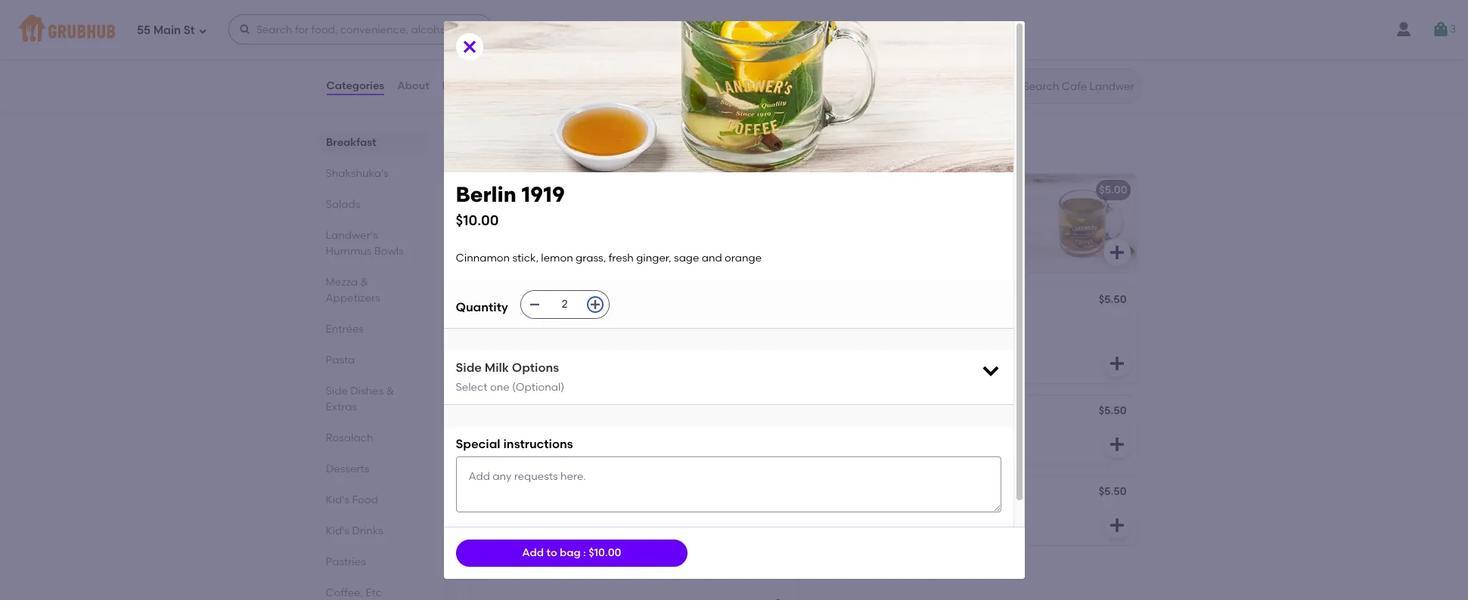 Task type: locate. For each thing, give the bounding box(es) containing it.
desserts tab
[[326, 462, 420, 478]]

0 vertical spatial &
[[361, 276, 368, 289]]

one
[[490, 381, 510, 394]]

kid's
[[326, 494, 350, 507], [326, 525, 350, 538]]

fresh mint tea image
[[685, 174, 798, 272]]

(optional)
[[512, 381, 565, 394]]

entrées tab
[[326, 322, 420, 338]]

stick,
[[513, 252, 539, 265], [537, 317, 563, 329]]

fresh
[[480, 184, 508, 197]]

1 horizontal spatial and
[[702, 252, 723, 265]]

lemon inside cinnamon stick, lemon grass, fresh ginger, sage and orange
[[566, 317, 598, 329]]

options
[[512, 361, 559, 375]]

svg image
[[1433, 20, 1451, 39], [239, 23, 251, 36], [461, 38, 479, 56], [769, 79, 787, 97], [1108, 244, 1126, 262], [529, 299, 541, 311], [589, 299, 601, 311], [1108, 436, 1126, 454]]

matcha
[[480, 19, 521, 32]]

kid's food tab
[[326, 493, 420, 509]]

$10.00 down the fresh
[[456, 212, 499, 229]]

tea ceremonies
[[468, 139, 596, 157]]

pasta tab
[[326, 353, 420, 369]]

1 horizontal spatial tea
[[536, 184, 555, 197]]

$10.00
[[456, 212, 499, 229], [589, 547, 622, 560]]

1 kid's from the top
[[326, 494, 350, 507]]

0 vertical spatial kid's
[[326, 494, 350, 507]]

tea for house blend tea
[[886, 184, 905, 197]]

0 vertical spatial ginger,
[[637, 252, 672, 265]]

1 horizontal spatial &
[[386, 385, 394, 398]]

salads tab
[[326, 197, 420, 213]]

0 horizontal spatial $10.00
[[456, 212, 499, 229]]

0 vertical spatial sage
[[674, 252, 700, 265]]

:
[[584, 547, 586, 560]]

$5.00
[[1100, 184, 1128, 197]]

0 vertical spatial 1919
[[522, 182, 565, 207]]

1 vertical spatial &
[[386, 385, 394, 398]]

side for dishes
[[326, 385, 348, 398]]

landwer's hummus bowls
[[326, 229, 404, 258]]

pastries tab
[[326, 555, 420, 571]]

1919 right the quantity
[[512, 295, 533, 308]]

side dishes & extras tab
[[326, 384, 420, 415]]

lemon
[[541, 252, 573, 265], [566, 317, 598, 329]]

hummus
[[326, 245, 372, 258]]

0 vertical spatial $10.00
[[456, 212, 499, 229]]

berlin 1919 $10.00
[[456, 182, 565, 229]]

main navigation navigation
[[0, 0, 1469, 59]]

1 vertical spatial berlin
[[480, 295, 510, 308]]

side for milk
[[456, 361, 482, 375]]

mint
[[511, 184, 534, 197]]

& up appetizers
[[361, 276, 368, 289]]

categories button
[[326, 59, 385, 114]]

berlin inside berlin 1919 $10.00
[[456, 182, 517, 207]]

landwer's
[[326, 229, 378, 242]]

house blend tea image
[[1024, 174, 1137, 272]]

extras
[[326, 401, 357, 414]]

orange
[[725, 252, 762, 265], [569, 332, 606, 345]]

grass, up input item quantity number field
[[576, 252, 606, 265]]

kid's for kid's food
[[326, 494, 350, 507]]

and
[[702, 252, 723, 265], [546, 332, 566, 345]]

kid's left drinks
[[326, 525, 350, 538]]

1 vertical spatial 1919
[[512, 295, 533, 308]]

pastries
[[326, 556, 366, 569]]

Special instructions text field
[[456, 457, 1002, 513]]

1 horizontal spatial side
[[456, 361, 482, 375]]

$5.50 button
[[810, 285, 1137, 384], [471, 397, 798, 465], [810, 397, 1137, 465], [810, 478, 1137, 546]]

entrées
[[326, 323, 364, 336]]

desserts
[[326, 463, 369, 476]]

1 horizontal spatial orange
[[725, 252, 762, 265]]

shakshuka's tab
[[326, 166, 420, 182]]

tea inside button
[[536, 184, 555, 197]]

1919 down ceremonies
[[522, 182, 565, 207]]

1 vertical spatial sage
[[518, 332, 543, 345]]

1 vertical spatial grass,
[[600, 317, 631, 329]]

1919
[[522, 182, 565, 207], [512, 295, 533, 308]]

berlin up milk at bottom left
[[480, 295, 510, 308]]

svg image
[[198, 26, 207, 35], [1108, 355, 1126, 373], [980, 360, 1002, 382], [769, 517, 787, 535], [1108, 517, 1126, 535], [769, 598, 787, 601]]

grass,
[[576, 252, 606, 265], [600, 317, 631, 329]]

vanilla
[[480, 568, 516, 581]]

fresh mint tea
[[480, 184, 555, 197]]

kid's food
[[326, 494, 378, 507]]

1 vertical spatial and
[[546, 332, 566, 345]]

kid's for kid's drinks
[[326, 525, 350, 538]]

$10.00 right :
[[589, 547, 622, 560]]

0 horizontal spatial orange
[[569, 332, 606, 345]]

$6.50
[[761, 19, 789, 32]]

2 horizontal spatial tea
[[886, 184, 905, 197]]

cinnamon up the quantity
[[456, 252, 510, 265]]

kid's drinks tab
[[326, 524, 420, 540]]

side milk options select one (optional)
[[456, 361, 565, 394]]

berlin 1919
[[480, 295, 533, 308]]

berlin
[[456, 182, 517, 207], [480, 295, 510, 308]]

1 vertical spatial $10.00
[[589, 547, 622, 560]]

0 horizontal spatial &
[[361, 276, 368, 289]]

0 horizontal spatial and
[[546, 332, 566, 345]]

0 vertical spatial and
[[702, 252, 723, 265]]

1 vertical spatial ginger,
[[480, 332, 515, 345]]

1 horizontal spatial ginger,
[[637, 252, 672, 265]]

special instructions
[[456, 437, 573, 452]]

1 vertical spatial fresh
[[633, 317, 658, 329]]

cinnamon stick, lemon grass, fresh ginger, sage and orange up options
[[480, 317, 658, 345]]

1 vertical spatial stick,
[[537, 317, 563, 329]]

ginger,
[[637, 252, 672, 265], [480, 332, 515, 345]]

& inside side dishes & extras
[[386, 385, 394, 398]]

2 kid's from the top
[[326, 525, 350, 538]]

side up select
[[456, 361, 482, 375]]

cinnamon
[[456, 252, 510, 265], [480, 317, 534, 329]]

side inside side milk options select one (optional)
[[456, 361, 482, 375]]

cinnamon stick, lemon grass, fresh ginger, sage and orange
[[456, 252, 762, 265], [480, 317, 658, 345]]

&
[[361, 276, 368, 289], [386, 385, 394, 398]]

1 vertical spatial kid's
[[326, 525, 350, 538]]

0 horizontal spatial side
[[326, 385, 348, 398]]

mezza & appetizers
[[326, 276, 380, 305]]

tea right mint
[[536, 184, 555, 197]]

0 vertical spatial berlin
[[456, 182, 517, 207]]

house blend tea
[[819, 184, 905, 197]]

side inside side dishes & extras
[[326, 385, 348, 398]]

tea
[[468, 139, 497, 157], [536, 184, 555, 197], [886, 184, 905, 197]]

sage
[[674, 252, 700, 265], [518, 332, 543, 345]]

mezza & appetizers tab
[[326, 275, 420, 307]]

stick, up 'berlin 1919'
[[513, 252, 539, 265]]

about button
[[397, 59, 430, 114]]

quantity
[[456, 300, 508, 315]]

stick, up options
[[537, 317, 563, 329]]

3
[[1451, 23, 1457, 35]]

1 vertical spatial cinnamon stick, lemon grass, fresh ginger, sage and orange
[[480, 317, 658, 345]]

breakfast tab
[[326, 135, 420, 151]]

1 vertical spatial side
[[326, 385, 348, 398]]

side
[[456, 361, 482, 375], [326, 385, 348, 398]]

& right dishes
[[386, 385, 394, 398]]

0 vertical spatial lemon
[[541, 252, 573, 265]]

tea up the fresh
[[468, 139, 497, 157]]

1 vertical spatial orange
[[569, 332, 606, 345]]

instructions
[[504, 437, 573, 452]]

grass, right input item quantity number field
[[600, 317, 631, 329]]

1 horizontal spatial sage
[[674, 252, 700, 265]]

roobios
[[518, 568, 560, 581]]

kid's left food
[[326, 494, 350, 507]]

1919 inside berlin 1919 $10.00
[[522, 182, 565, 207]]

tea right blend
[[886, 184, 905, 197]]

ceremonies
[[501, 139, 596, 157]]

fresh
[[609, 252, 634, 265], [633, 317, 658, 329]]

0 vertical spatial side
[[456, 361, 482, 375]]

55 main st
[[137, 23, 195, 37]]

1 horizontal spatial $10.00
[[589, 547, 622, 560]]

side up extras
[[326, 385, 348, 398]]

1 vertical spatial lemon
[[566, 317, 598, 329]]

$5.50
[[1099, 294, 1127, 307], [760, 405, 788, 418], [1099, 405, 1127, 418], [1099, 486, 1127, 499], [760, 567, 788, 580]]

cinnamon stick, lemon grass, fresh ginger, sage and orange up input item quantity number field
[[456, 252, 762, 265]]

cinnamon down 'berlin 1919'
[[480, 317, 534, 329]]

special
[[456, 437, 501, 452]]

berlin down tea ceremonies
[[456, 182, 517, 207]]

milk
[[485, 361, 509, 375]]



Task type: describe. For each thing, give the bounding box(es) containing it.
select
[[456, 381, 488, 394]]

& inside the mezza & appetizers
[[361, 276, 368, 289]]

breakfast
[[326, 136, 376, 149]]

drinks
[[352, 525, 384, 538]]

reviews button
[[442, 59, 485, 114]]

berlin for berlin 1919 $10.00
[[456, 182, 517, 207]]

coffee, etc
[[326, 587, 382, 600]]

add to bag : $10.00
[[522, 547, 622, 560]]

$10.00 inside berlin 1919 $10.00
[[456, 212, 499, 229]]

bowls
[[374, 245, 404, 258]]

berlin for berlin 1919
[[480, 295, 510, 308]]

1919 for berlin 1919
[[512, 295, 533, 308]]

0 vertical spatial grass,
[[576, 252, 606, 265]]

coffee, etc tab
[[326, 586, 420, 601]]

categories
[[327, 79, 385, 92]]

kid's drinks
[[326, 525, 384, 538]]

3 button
[[1433, 16, 1457, 43]]

stick, inside cinnamon stick, lemon grass, fresh ginger, sage and orange
[[537, 317, 563, 329]]

0 vertical spatial orange
[[725, 252, 762, 265]]

st
[[184, 23, 195, 37]]

salads
[[326, 198, 361, 211]]

mezza
[[326, 276, 358, 289]]

tea for fresh mint tea
[[536, 184, 555, 197]]

blend
[[854, 184, 884, 197]]

svg image inside main navigation "navigation"
[[198, 26, 207, 35]]

search icon image
[[999, 77, 1018, 95]]

landwer's hummus bowls tab
[[326, 228, 420, 260]]

house
[[819, 184, 852, 197]]

matcha image
[[685, 9, 798, 108]]

fresh mint tea button
[[471, 174, 798, 272]]

vanilla roobios
[[480, 568, 560, 581]]

to
[[547, 547, 558, 560]]

rosalach
[[326, 432, 373, 445]]

reviews
[[442, 79, 485, 92]]

1919 for berlin 1919 $10.00
[[522, 182, 565, 207]]

orange inside cinnamon stick, lemon grass, fresh ginger, sage and orange
[[569, 332, 606, 345]]

svg image inside "3" button
[[1433, 20, 1451, 39]]

1 vertical spatial cinnamon
[[480, 317, 534, 329]]

rosalach tab
[[326, 431, 420, 447]]

Search Cafe Landwer search field
[[1022, 79, 1138, 94]]

berlin 1919 image
[[685, 285, 798, 384]]

food
[[352, 494, 378, 507]]

pasta
[[326, 354, 355, 367]]

shakshuka's
[[326, 167, 389, 180]]

0 vertical spatial cinnamon stick, lemon grass, fresh ginger, sage and orange
[[456, 252, 762, 265]]

0 horizontal spatial tea
[[468, 139, 497, 157]]

55
[[137, 23, 151, 37]]

0 horizontal spatial ginger,
[[480, 332, 515, 345]]

0 horizontal spatial sage
[[518, 332, 543, 345]]

add
[[522, 547, 544, 560]]

bag
[[560, 547, 581, 560]]

0 vertical spatial stick,
[[513, 252, 539, 265]]

coffee,
[[326, 587, 363, 600]]

0 vertical spatial fresh
[[609, 252, 634, 265]]

side dishes & extras
[[326, 385, 394, 414]]

main
[[153, 23, 181, 37]]

dishes
[[351, 385, 384, 398]]

appetizers
[[326, 292, 380, 305]]

Input item quantity number field
[[548, 291, 582, 319]]

0 vertical spatial cinnamon
[[456, 252, 510, 265]]

etc
[[366, 587, 382, 600]]

about
[[397, 79, 430, 92]]



Task type: vqa. For each thing, say whether or not it's contained in the screenshot.
left dry
no



